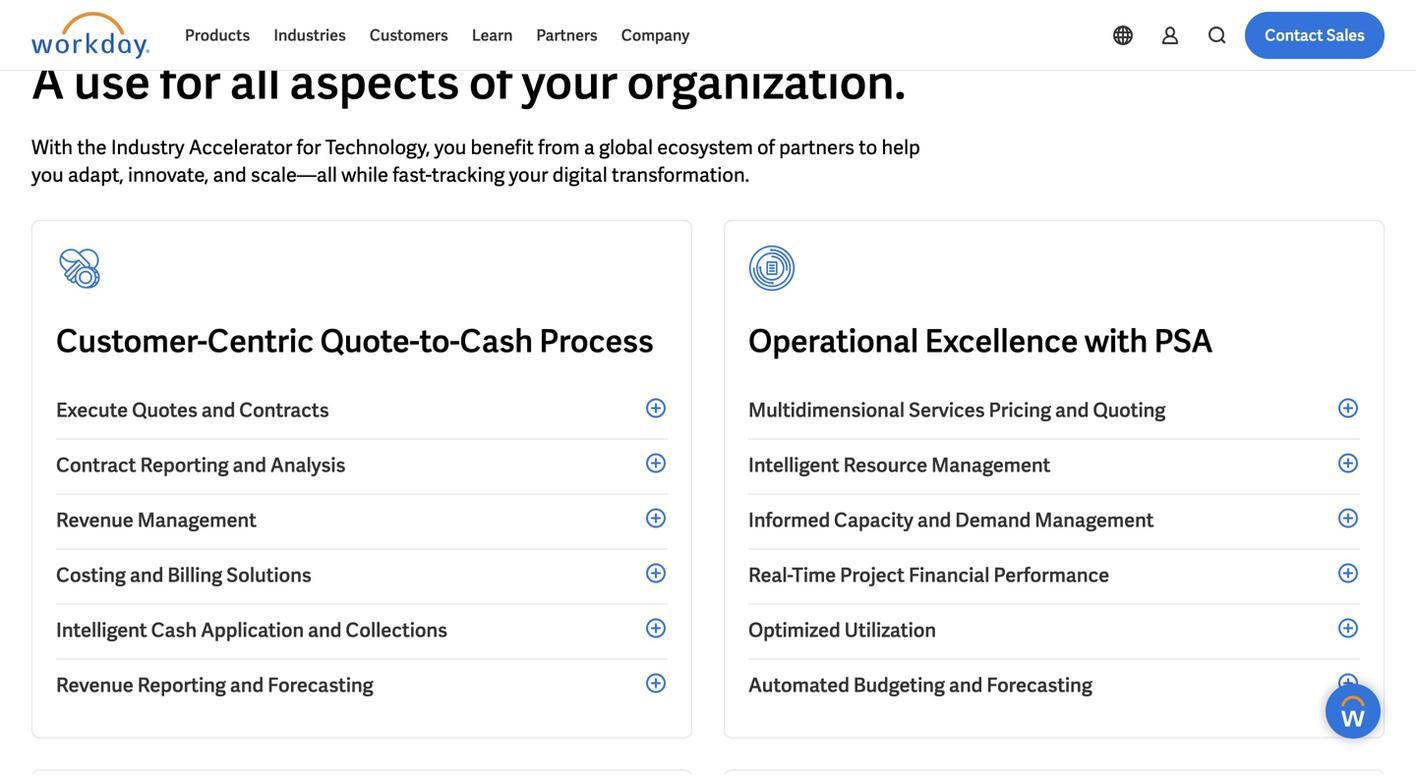 Task type: vqa. For each thing, say whether or not it's contained in the screenshot.
"partners"
yes



Task type: locate. For each thing, give the bounding box(es) containing it.
go to the homepage image
[[31, 12, 149, 59]]

1 vertical spatial cash
[[151, 618, 197, 644]]

company button
[[609, 12, 701, 59]]

and right budgeting
[[949, 673, 983, 699]]

intelligent resource management button
[[748, 440, 1360, 495]]

2 revenue from the top
[[56, 673, 133, 699]]

cash inside intelligent cash application and collections button
[[151, 618, 197, 644]]

management inside revenue management "button"
[[137, 508, 257, 533]]

1 vertical spatial of
[[757, 135, 775, 160]]

intelligent
[[748, 453, 839, 478], [56, 618, 147, 644]]

0 vertical spatial revenue
[[56, 508, 133, 533]]

management down intelligent resource management button
[[1035, 508, 1154, 533]]

psa
[[1154, 321, 1213, 362]]

industry
[[111, 135, 184, 160]]

0 horizontal spatial you
[[31, 162, 64, 188]]

and down costing and billing solutions button at bottom
[[308, 618, 342, 644]]

digital
[[552, 162, 607, 188]]

management inside the "informed capacity and demand management" 'button'
[[1035, 508, 1154, 533]]

for
[[160, 52, 221, 113], [297, 135, 321, 160]]

0 vertical spatial reporting
[[140, 453, 229, 478]]

operational
[[748, 321, 919, 362]]

innovate,
[[128, 162, 209, 188]]

1 horizontal spatial you
[[434, 135, 466, 160]]

1 vertical spatial intelligent
[[56, 618, 147, 644]]

optimized utilization button
[[748, 605, 1360, 660]]

revenue inside "button"
[[56, 508, 133, 533]]

quote-
[[320, 321, 420, 362]]

of
[[469, 52, 512, 113], [757, 135, 775, 160]]

intelligent up "informed"
[[748, 453, 839, 478]]

forecasting inside button
[[268, 673, 373, 699]]

1 vertical spatial revenue
[[56, 673, 133, 699]]

revenue management button
[[56, 495, 668, 550]]

contact sales link
[[1245, 12, 1385, 59]]

intelligent resource management
[[748, 453, 1051, 478]]

automated budgeting and forecasting button
[[748, 660, 1360, 714]]

you
[[434, 135, 466, 160], [31, 162, 64, 188]]

0 vertical spatial intelligent
[[748, 453, 839, 478]]

quoting
[[1093, 398, 1166, 423]]

reporting for contract
[[140, 453, 229, 478]]

0 vertical spatial cash
[[460, 321, 533, 362]]

quotes
[[132, 398, 198, 423]]

forecasting down optimized utilization button
[[987, 673, 1093, 699]]

utilization
[[844, 618, 936, 644]]

revenue inside button
[[56, 673, 133, 699]]

capacity
[[834, 508, 914, 533]]

forecasting inside button
[[987, 673, 1093, 699]]

with
[[1085, 321, 1148, 362]]

reporting for revenue
[[137, 673, 226, 699]]

accelerator
[[189, 135, 292, 160]]

real-time project financial performance button
[[748, 550, 1360, 605]]

technology,
[[325, 135, 430, 160]]

forecasting
[[268, 673, 373, 699], [987, 673, 1093, 699]]

your
[[522, 52, 618, 113], [509, 162, 548, 188]]

sales
[[1326, 25, 1365, 46]]

intelligent cash application and collections
[[56, 618, 448, 644]]

reporting down intelligent cash application and collections
[[137, 673, 226, 699]]

for inside the with the industry accelerator for technology, you benefit from a global ecosystem of partners to help you adapt, innovate, and scale—all while fast-tracking your digital transformation.
[[297, 135, 321, 160]]

to-
[[420, 321, 460, 362]]

tracking
[[432, 162, 505, 188]]

informed
[[748, 508, 830, 533]]

your down partners
[[522, 52, 618, 113]]

collections
[[346, 618, 448, 644]]

0 horizontal spatial cash
[[151, 618, 197, 644]]

global
[[599, 135, 653, 160]]

reporting down execute quotes and contracts on the left of the page
[[140, 453, 229, 478]]

1 vertical spatial reporting
[[137, 673, 226, 699]]

management up billing
[[137, 508, 257, 533]]

execute quotes and contracts button
[[56, 385, 668, 440]]

industries
[[274, 25, 346, 46]]

1 horizontal spatial intelligent
[[748, 453, 839, 478]]

1 horizontal spatial for
[[297, 135, 321, 160]]

to
[[859, 135, 877, 160]]

informed capacity and demand management
[[748, 508, 1154, 533]]

and inside 'revenue reporting and forecasting' button
[[230, 673, 264, 699]]

revenue
[[56, 508, 133, 533], [56, 673, 133, 699]]

and right quotes
[[201, 398, 235, 423]]

of down learn
[[469, 52, 512, 113]]

1 horizontal spatial of
[[757, 135, 775, 160]]

contract reporting and analysis button
[[56, 440, 668, 495]]

0 horizontal spatial of
[[469, 52, 512, 113]]

a use for all aspects of your organization.
[[31, 52, 906, 113]]

and down intelligent cash application and collections
[[230, 673, 264, 699]]

1 horizontal spatial cash
[[460, 321, 533, 362]]

for down products
[[160, 52, 221, 113]]

help
[[882, 135, 920, 160]]

your inside the with the industry accelerator for technology, you benefit from a global ecosystem of partners to help you adapt, innovate, and scale—all while fast-tracking your digital transformation.
[[509, 162, 548, 188]]

and right pricing
[[1055, 398, 1089, 423]]

forecasting for centric
[[268, 673, 373, 699]]

contract
[[56, 453, 136, 478]]

operational excellence with psa
[[748, 321, 1213, 362]]

1 horizontal spatial forecasting
[[987, 673, 1093, 699]]

management up demand
[[931, 453, 1051, 478]]

2 forecasting from the left
[[987, 673, 1093, 699]]

products
[[185, 25, 250, 46]]

and
[[213, 162, 246, 188], [201, 398, 235, 423], [1055, 398, 1089, 423], [233, 453, 266, 478], [917, 508, 951, 533], [130, 563, 164, 589], [308, 618, 342, 644], [230, 673, 264, 699], [949, 673, 983, 699]]

and inside 'contract reporting and analysis' button
[[233, 453, 266, 478]]

customer-
[[56, 321, 207, 362]]

demand
[[955, 508, 1031, 533]]

analysis
[[270, 453, 346, 478]]

management inside intelligent resource management button
[[931, 453, 1051, 478]]

the
[[77, 135, 107, 160]]

0 vertical spatial you
[[434, 135, 466, 160]]

0 horizontal spatial forecasting
[[268, 673, 373, 699]]

your down benefit
[[509, 162, 548, 188]]

transformation.
[[612, 162, 749, 188]]

pricing
[[989, 398, 1051, 423]]

0 vertical spatial for
[[160, 52, 221, 113]]

contracts
[[239, 398, 329, 423]]

forecasting down intelligent cash application and collections button
[[268, 673, 373, 699]]

and up real-time project financial performance
[[917, 508, 951, 533]]

products button
[[173, 12, 262, 59]]

of left the partners
[[757, 135, 775, 160]]

revenue management
[[56, 508, 257, 533]]

for up 'scale—all'
[[297, 135, 321, 160]]

you up tracking
[[434, 135, 466, 160]]

scale—all
[[251, 162, 337, 188]]

1 vertical spatial your
[[509, 162, 548, 188]]

and left billing
[[130, 563, 164, 589]]

0 vertical spatial of
[[469, 52, 512, 113]]

1 forecasting from the left
[[268, 673, 373, 699]]

0 horizontal spatial intelligent
[[56, 618, 147, 644]]

aspects
[[290, 52, 460, 113]]

ecosystem
[[657, 135, 753, 160]]

management
[[931, 453, 1051, 478], [137, 508, 257, 533], [1035, 508, 1154, 533]]

and inside automated budgeting and forecasting button
[[949, 673, 983, 699]]

intelligent down costing
[[56, 618, 147, 644]]

real-time project financial performance
[[748, 563, 1109, 589]]

contract reporting and analysis
[[56, 453, 346, 478]]

1 vertical spatial for
[[297, 135, 321, 160]]

performance
[[994, 563, 1109, 589]]

and down accelerator
[[213, 162, 246, 188]]

fast-
[[393, 162, 432, 188]]

1 revenue from the top
[[56, 508, 133, 533]]

and left analysis
[[233, 453, 266, 478]]

you down with
[[31, 162, 64, 188]]



Task type: describe. For each thing, give the bounding box(es) containing it.
with the industry accelerator for technology, you benefit from a global ecosystem of partners to help you adapt, innovate, and scale—all while fast-tracking your digital transformation.
[[31, 135, 920, 188]]

informed capacity and demand management button
[[748, 495, 1360, 550]]

centric
[[207, 321, 314, 362]]

costing and billing solutions
[[56, 563, 312, 589]]

execute
[[56, 398, 128, 423]]

resource
[[843, 453, 928, 478]]

execute quotes and contracts
[[56, 398, 329, 423]]

a
[[31, 52, 64, 113]]

use
[[74, 52, 150, 113]]

intelligent cash application and collections button
[[56, 605, 668, 660]]

forecasting for excellence
[[987, 673, 1093, 699]]

solution
[[31, 5, 102, 23]]

and inside the with the industry accelerator for technology, you benefit from a global ecosystem of partners to help you adapt, innovate, and scale—all while fast-tracking your digital transformation.
[[213, 162, 246, 188]]

financial
[[909, 563, 990, 589]]

automated budgeting and forecasting
[[748, 673, 1093, 699]]

optimized utilization
[[748, 618, 936, 644]]

all
[[230, 52, 280, 113]]

customer-centric quote-to-cash process
[[56, 321, 654, 362]]

and inside the "informed capacity and demand management" 'button'
[[917, 508, 951, 533]]

solution use cases
[[31, 5, 178, 23]]

benefit
[[471, 135, 534, 160]]

partners
[[779, 135, 855, 160]]

services
[[909, 398, 985, 423]]

0 vertical spatial your
[[522, 52, 618, 113]]

and inside multidimensional services pricing and quoting button
[[1055, 398, 1089, 423]]

a
[[584, 135, 595, 160]]

adapt,
[[68, 162, 124, 188]]

company
[[621, 25, 690, 46]]

learn
[[472, 25, 513, 46]]

revenue for revenue management
[[56, 508, 133, 533]]

time
[[792, 563, 836, 589]]

partners button
[[525, 12, 609, 59]]

of inside the with the industry accelerator for technology, you benefit from a global ecosystem of partners to help you adapt, innovate, and scale—all while fast-tracking your digital transformation.
[[757, 135, 775, 160]]

intelligent for intelligent cash application and collections
[[56, 618, 147, 644]]

optimized
[[748, 618, 841, 644]]

customers
[[370, 25, 448, 46]]

customers button
[[358, 12, 460, 59]]

and inside costing and billing solutions button
[[130, 563, 164, 589]]

cases
[[134, 5, 178, 23]]

and inside execute quotes and contracts button
[[201, 398, 235, 423]]

revenue reporting and forecasting
[[56, 673, 373, 699]]

learn button
[[460, 12, 525, 59]]

real-
[[748, 563, 792, 589]]

automated
[[748, 673, 850, 699]]

partners
[[536, 25, 598, 46]]

0 horizontal spatial for
[[160, 52, 221, 113]]

excellence
[[925, 321, 1078, 362]]

while
[[341, 162, 388, 188]]

with
[[31, 135, 73, 160]]

organization.
[[627, 52, 906, 113]]

multidimensional
[[748, 398, 905, 423]]

revenue reporting and forecasting button
[[56, 660, 668, 714]]

intelligent for intelligent resource management
[[748, 453, 839, 478]]

process
[[539, 321, 654, 362]]

billing
[[167, 563, 222, 589]]

solutions
[[226, 563, 312, 589]]

project
[[840, 563, 905, 589]]

application
[[201, 618, 304, 644]]

contact
[[1265, 25, 1323, 46]]

multidimensional services pricing and quoting button
[[748, 385, 1360, 440]]

use
[[105, 5, 131, 23]]

from
[[538, 135, 580, 160]]

1 vertical spatial you
[[31, 162, 64, 188]]

revenue for revenue reporting and forecasting
[[56, 673, 133, 699]]

and inside intelligent cash application and collections button
[[308, 618, 342, 644]]

costing and billing solutions button
[[56, 550, 668, 605]]

costing
[[56, 563, 126, 589]]

contact sales
[[1265, 25, 1365, 46]]

industries button
[[262, 12, 358, 59]]



